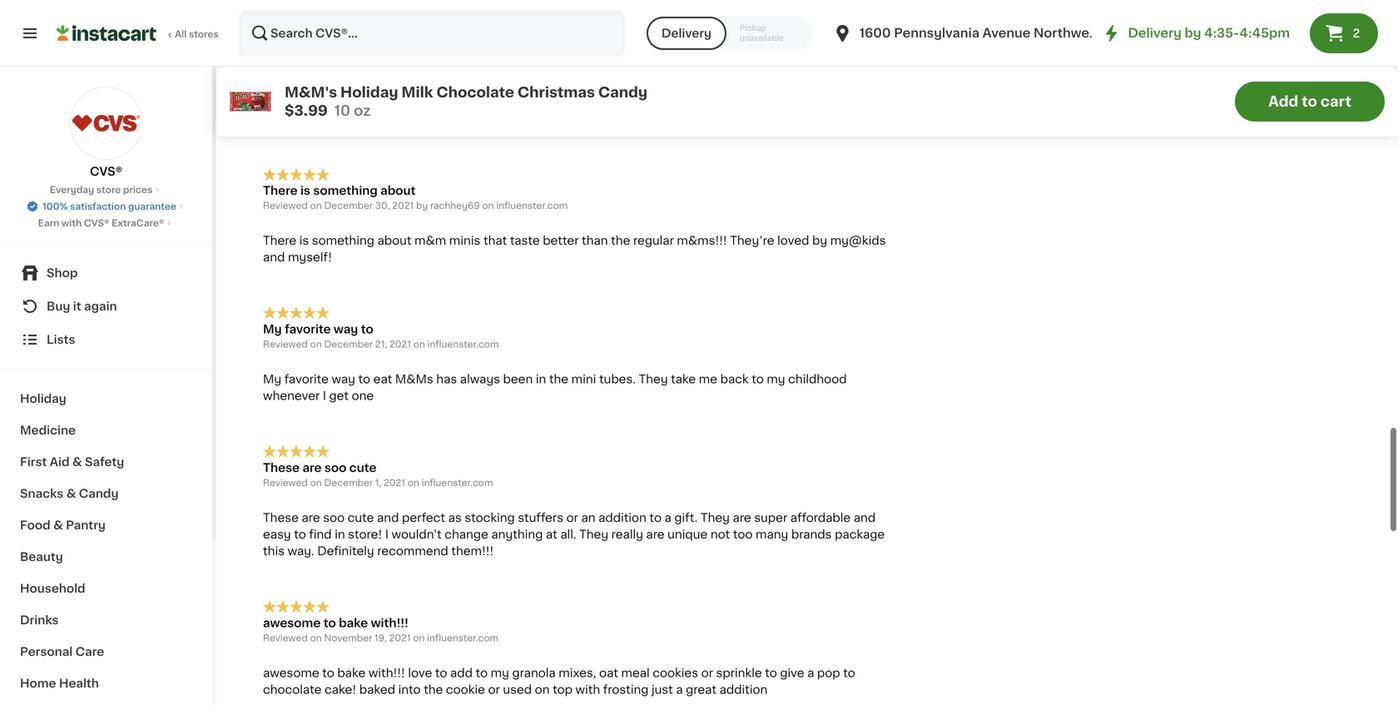 Task type: describe. For each thing, give the bounding box(es) containing it.
beauty
[[20, 551, 63, 563]]

1600 pennsylvania avenue northwest
[[860, 27, 1102, 39]]

delivery by 4:35-4:45pm
[[1128, 27, 1290, 39]]

about for reviewed
[[381, 185, 416, 197]]

cvs® inside the cvs® 'link'
[[90, 166, 122, 177]]

december for something
[[324, 201, 373, 210]]

beauty link
[[10, 541, 202, 573]]

december for way
[[324, 340, 373, 349]]

reviewed for mini
[[263, 63, 308, 72]]

awesome for awesome to bake with!!! love to add to my granola mixes, oat meal cookies or sprinkle to give a pop to chocolate cake!  baked into the cookie or used on top with frosting just a great addition
[[263, 667, 319, 679]]

avenue
[[983, 27, 1031, 39]]

delivery for delivery
[[662, 27, 712, 39]]

on up 'find'
[[310, 478, 322, 487]]

100% satisfaction guarantee
[[43, 202, 176, 211]]

elite
[[376, 96, 401, 108]]

frosting
[[603, 684, 649, 695]]

my for my favorite way to reviewed on december 21, 2021 on influenster.com
[[263, 323, 282, 335]]

with!!! for add
[[369, 667, 405, 679]]

2 vertical spatial they
[[580, 529, 609, 540]]

bake for reviewed
[[339, 617, 368, 629]]

food & pantry
[[20, 519, 106, 531]]

taste
[[510, 235, 540, 247]]

they inside my favorite way to eat m&ms has always been in the mini tubes. they take me back to my childhood whenever i get one
[[639, 373, 668, 385]]

snacks & candy
[[20, 488, 119, 500]]

food
[[20, 519, 51, 531]]

shop link
[[10, 256, 202, 290]]

on up m&m's
[[310, 63, 322, 72]]

the inside there is something about m&m minis that taste better than the regular m&ms!!! they're loved by my@kids and myself!
[[611, 235, 631, 247]]

whenever
[[263, 390, 320, 402]]

to inside button
[[1302, 94, 1318, 109]]

package
[[835, 529, 885, 540]]

these are soo cute reviewed on december 1, 2021 on influenster.com
[[263, 462, 493, 487]]

my favorite way to eat m&ms has always been in the mini tubes. they take me back to my childhood whenever i get one
[[263, 373, 847, 402]]

0 horizontal spatial or
[[488, 684, 500, 695]]

mini for mini m&ms are the reviewed on january 26, 2022 on influenster.com
[[263, 46, 289, 58]]

10
[[334, 104, 351, 118]]

are inside these are soo cute reviewed on december 1, 2021 on influenster.com
[[303, 462, 322, 474]]

with!!! for november
[[371, 617, 409, 629]]

influenster.com for my favorite way to
[[428, 340, 499, 349]]

definitely
[[317, 545, 374, 557]]

and up store!
[[377, 512, 399, 524]]

candy inside m&m's holiday milk chocolate christmas candy $3.99 10 oz
[[598, 85, 648, 99]]

earn with cvs® extracare®
[[38, 219, 164, 228]]

to inside awesome to bake with!!! reviewed on november 19, 2021 on influenster.com
[[324, 617, 336, 629]]

really
[[612, 529, 643, 540]]

m&ms for elite
[[291, 96, 329, 108]]

on inside awesome to bake with!!! love to add to my granola mixes, oat meal cookies or sprinkle to give a pop to chocolate cake!  baked into the cookie or used on top with frosting just a great addition
[[535, 684, 550, 695]]

on left the november
[[310, 633, 322, 643]]

soo for and
[[323, 512, 345, 524]]

awesome for awesome to bake with!!! reviewed on november 19, 2021 on influenster.com
[[263, 617, 321, 629]]

oz
[[354, 104, 371, 118]]

drinks
[[20, 614, 59, 626]]

1 horizontal spatial mouth
[[468, 96, 506, 108]]

reviewed for awesome
[[263, 633, 308, 643]]

myself!
[[288, 252, 332, 263]]

change
[[445, 529, 489, 540]]

cake!
[[325, 684, 356, 695]]

oat
[[599, 667, 619, 679]]

& for candy
[[66, 488, 76, 500]]

store
[[96, 185, 121, 194]]

a inside these are soo cute and perfect as stocking stuffers or an addition to a gift. they are super affordable and easy to find in store! i wouldn't change anything at all. they really are unique not too many brands package this way. definitely recommend them!!!
[[665, 512, 672, 524]]

a right have
[[755, 96, 761, 108]]

stuffers
[[518, 512, 564, 524]]

add
[[450, 667, 473, 679]]

stocking
[[465, 512, 515, 524]]

on up m&ms
[[414, 340, 425, 349]]

instacart logo image
[[57, 23, 157, 43]]

medicine link
[[10, 415, 202, 446]]

can
[[699, 96, 721, 108]]

buy it again link
[[10, 290, 202, 323]]

mini for mini m&ms are the elite candy. my mouth fits perfectly over the tube and i can have a whole mouthful of minis in my mouth without a single color melted on my hands
[[263, 96, 288, 108]]

favorite for my favorite way to eat m&ms has always been in the mini tubes. they take me back to my childhood whenever i get one
[[284, 373, 329, 385]]

unique
[[668, 529, 708, 540]]

these for these are soo cute reviewed on december 1, 2021 on influenster.com
[[263, 462, 300, 474]]

there is something about m&m minis that taste better than the regular m&ms!!! they're loved by my@kids and myself!
[[263, 235, 886, 263]]

rachhey69
[[430, 201, 480, 210]]

regular
[[634, 235, 674, 247]]

delivery by 4:35-4:45pm link
[[1102, 23, 1290, 43]]

find
[[309, 529, 332, 540]]

m&ms!!!
[[677, 235, 727, 247]]

cvs® link
[[70, 87, 143, 180]]

holiday link
[[10, 383, 202, 415]]

holiday inside holiday link
[[20, 393, 66, 405]]

back
[[721, 373, 749, 385]]

over
[[587, 96, 613, 108]]

aid
[[50, 456, 69, 468]]

my@kids
[[831, 235, 886, 247]]

2
[[1353, 27, 1361, 39]]

100%
[[43, 202, 68, 211]]

reviewed for these
[[263, 478, 308, 487]]

this
[[263, 545, 285, 557]]

my inside my favorite way to eat m&ms has always been in the mini tubes. they take me back to my childhood whenever i get one
[[767, 373, 786, 385]]

30,
[[375, 201, 390, 210]]

$3.99
[[285, 104, 328, 118]]

of
[[858, 96, 870, 108]]

in inside these are soo cute and perfect as stocking stuffers or an addition to a gift. they are super affordable and easy to find in store! i wouldn't change anything at all. they really are unique not too many brands package this way. definitely recommend them!!!
[[335, 529, 345, 540]]

candy inside "link"
[[79, 488, 119, 500]]

cute for and
[[348, 512, 374, 524]]

northwest
[[1034, 27, 1102, 39]]

reviewed for there
[[263, 201, 308, 210]]

m&m's holiday milk chocolate christmas candy $3.99 10 oz
[[285, 85, 648, 118]]

are inside mini m&ms are the elite candy. my mouth fits perfectly over the tube and i can have a whole mouthful of minis in my mouth without a single color melted on my hands
[[332, 96, 350, 108]]

i inside mini m&ms are the elite candy. my mouth fits perfectly over the tube and i can have a whole mouthful of minis in my mouth without a single color melted on my hands
[[693, 96, 696, 108]]

addition inside these are soo cute and perfect as stocking stuffers or an addition to a gift. they are super affordable and easy to find in store! i wouldn't change anything at all. they really are unique not too many brands package this way. definitely recommend them!!!
[[599, 512, 647, 524]]

color
[[468, 113, 498, 125]]

is for there is something about m&m minis that taste better than the regular m&ms!!! they're loved by my@kids and myself!
[[299, 235, 309, 247]]

1,
[[375, 478, 382, 487]]

my for my favorite way to eat m&ms has always been in the mini tubes. they take me back to my childhood whenever i get one
[[263, 373, 282, 385]]

the inside mini m&ms are the reviewed on january 26, 2022 on influenster.com
[[356, 46, 376, 58]]

on right the rachhey69
[[482, 201, 494, 210]]

have
[[724, 96, 752, 108]]

in inside my favorite way to eat m&ms has always been in the mini tubes. they take me back to my childhood whenever i get one
[[536, 373, 546, 385]]

granola
[[512, 667, 556, 679]]

care
[[75, 646, 104, 658]]

there for there is something about reviewed on december 30, 2021 by rachhey69 on influenster.com
[[263, 185, 298, 197]]

love
[[408, 667, 432, 679]]

prices
[[123, 185, 153, 194]]

affordable
[[791, 512, 851, 524]]

something for reviewed
[[313, 185, 378, 197]]

first aid & safety link
[[10, 446, 202, 478]]

candy.
[[404, 96, 443, 108]]

chocolate
[[437, 85, 514, 99]]

into
[[398, 684, 421, 695]]

an
[[582, 512, 596, 524]]

my inside mini m&ms are the elite candy. my mouth fits perfectly over the tube and i can have a whole mouthful of minis in my mouth without a single color melted on my hands
[[446, 96, 465, 108]]

the inside my favorite way to eat m&ms has always been in the mini tubes. they take me back to my childhood whenever i get one
[[549, 373, 569, 385]]

about for m&m
[[378, 235, 412, 247]]

at
[[546, 529, 558, 540]]

delivery button
[[647, 17, 727, 50]]

take
[[671, 373, 696, 385]]

cute for reviewed
[[349, 462, 377, 474]]

these for these are soo cute and perfect as stocking stuffers or an addition to a gift. they are super affordable and easy to find in store! i wouldn't change anything at all. they really are unique not too many brands package this way. definitely recommend them!!!
[[263, 512, 299, 524]]

a down candy.
[[420, 113, 427, 125]]

there for there is something about m&m minis that taste better than the regular m&ms!!! they're loved by my@kids and myself!
[[263, 235, 296, 247]]

m&m
[[415, 235, 446, 247]]

minis inside there is something about m&m minis that taste better than the regular m&ms!!! they're loved by my@kids and myself!
[[449, 235, 481, 247]]

loved
[[778, 235, 810, 247]]

& for pantry
[[53, 519, 63, 531]]

something for m&m
[[312, 235, 375, 247]]

0 horizontal spatial with
[[62, 219, 82, 228]]

on right the 2022
[[406, 63, 417, 72]]

awesome to bake with!!! love to add to my granola mixes, oat meal cookies or sprinkle to give a pop to chocolate cake!  baked into the cookie or used on top with frosting just a great addition
[[263, 667, 856, 695]]

with inside awesome to bake with!!! love to add to my granola mixes, oat meal cookies or sprinkle to give a pop to chocolate cake!  baked into the cookie or used on top with frosting just a great addition
[[576, 684, 600, 695]]

wouldn't
[[392, 529, 442, 540]]

m&ms for reviewed
[[291, 46, 331, 58]]

or inside these are soo cute and perfect as stocking stuffers or an addition to a gift. they are super affordable and easy to find in store! i wouldn't change anything at all. they really are unique not too many brands package this way. definitely recommend them!!!
[[567, 512, 579, 524]]

m&m's
[[285, 85, 337, 99]]

& inside 'link'
[[72, 456, 82, 468]]

26,
[[364, 63, 378, 72]]



Task type: locate. For each thing, give the bounding box(es) containing it.
2 vertical spatial or
[[488, 684, 500, 695]]

1 vertical spatial is
[[299, 235, 309, 247]]

and right tube
[[668, 96, 690, 108]]

mini inside mini m&ms are the reviewed on january 26, 2022 on influenster.com
[[263, 46, 289, 58]]

get
[[329, 390, 349, 402]]

home health link
[[10, 668, 202, 699]]

0 vertical spatial minis
[[263, 113, 294, 125]]

sprinkle
[[716, 667, 762, 679]]

earn
[[38, 219, 59, 228]]

1 horizontal spatial they
[[639, 373, 668, 385]]

and inside mini m&ms are the elite candy. my mouth fits perfectly over the tube and i can have a whole mouthful of minis in my mouth without a single color melted on my hands
[[668, 96, 690, 108]]

2021 inside there is something about reviewed on december 30, 2021 by rachhey69 on influenster.com
[[392, 201, 414, 210]]

i left the can
[[693, 96, 696, 108]]

top
[[553, 684, 573, 695]]

my inside awesome to bake with!!! love to add to my granola mixes, oat meal cookies or sprinkle to give a pop to chocolate cake!  baked into the cookie or used on top with frosting just a great addition
[[491, 667, 509, 679]]

on right 1,
[[408, 478, 419, 487]]

2021 right 30,
[[392, 201, 414, 210]]

bake up cake!
[[337, 667, 366, 679]]

bake for love
[[337, 667, 366, 679]]

0 vertical spatial cvs®
[[90, 166, 122, 177]]

reviewed up easy
[[263, 478, 308, 487]]

3 december from the top
[[324, 478, 373, 487]]

1 vertical spatial or
[[702, 667, 713, 679]]

2021 right 19,
[[389, 633, 411, 643]]

with!!! up "baked"
[[369, 667, 405, 679]]

1 vertical spatial cvs®
[[84, 219, 109, 228]]

0 vertical spatial &
[[72, 456, 82, 468]]

soo inside these are soo cute reviewed on december 1, 2021 on influenster.com
[[325, 462, 347, 474]]

cvs® inside earn with cvs® extracare® link
[[84, 219, 109, 228]]

2 mini from the top
[[263, 96, 288, 108]]

influenster.com inside awesome to bake with!!! reviewed on november 19, 2021 on influenster.com
[[427, 633, 499, 643]]

delivery left 4:35-
[[1128, 27, 1182, 39]]

2 horizontal spatial i
[[693, 96, 696, 108]]

m&ms left 10 at the left of page
[[291, 96, 329, 108]]

1 vertical spatial m&ms
[[291, 96, 329, 108]]

not
[[711, 529, 730, 540]]

2 vertical spatial by
[[813, 235, 828, 247]]

0 vertical spatial soo
[[325, 462, 347, 474]]

influenster.com for mini m&ms are the
[[420, 63, 491, 72]]

2021 right 1,
[[384, 478, 405, 487]]

december inside there is something about reviewed on december 30, 2021 by rachhey69 on influenster.com
[[324, 201, 373, 210]]

100% satisfaction guarantee button
[[26, 196, 186, 213]]

0 vertical spatial i
[[693, 96, 696, 108]]

cute inside these are soo cute and perfect as stocking stuffers or an addition to a gift. they are super affordable and easy to find in store! i wouldn't change anything at all. they really are unique not too many brands package this way. definitely recommend them!!!
[[348, 512, 374, 524]]

1 vertical spatial they
[[701, 512, 730, 524]]

these are soo cute and perfect as stocking stuffers or an addition to a gift. they are super affordable and easy to find in store! i wouldn't change anything at all. they really are unique not too many brands package this way. definitely recommend them!!!
[[263, 512, 885, 557]]

0 vertical spatial candy
[[598, 85, 648, 99]]

1 horizontal spatial minis
[[449, 235, 481, 247]]

on inside mini m&ms are the elite candy. my mouth fits perfectly over the tube and i can have a whole mouthful of minis in my mouth without a single color melted on my hands
[[545, 113, 560, 125]]

0 vertical spatial there
[[263, 185, 298, 197]]

1 horizontal spatial in
[[335, 529, 345, 540]]

influenster.com for these are soo cute
[[422, 478, 493, 487]]

my left 10 at the left of page
[[311, 113, 329, 125]]

they up not
[[701, 512, 730, 524]]

something up 30,
[[313, 185, 378, 197]]

favorite for my favorite way to reviewed on december 21, 2021 on influenster.com
[[285, 323, 331, 335]]

1 vertical spatial with!!!
[[369, 667, 405, 679]]

2021 for awesome to bake with!!!
[[389, 633, 411, 643]]

reviewed up m&m's
[[263, 63, 308, 72]]

cute inside these are soo cute reviewed on december 1, 2021 on influenster.com
[[349, 462, 377, 474]]

there inside there is something about m&m minis that taste better than the regular m&ms!!! they're loved by my@kids and myself!
[[263, 235, 296, 247]]

1 vertical spatial awesome
[[263, 667, 319, 679]]

1 mini from the top
[[263, 46, 289, 58]]

is for there is something about reviewed on december 30, 2021 by rachhey69 on influenster.com
[[301, 185, 310, 197]]

0 vertical spatial mouth
[[468, 96, 506, 108]]

pop
[[817, 667, 841, 679]]

0 horizontal spatial holiday
[[20, 393, 66, 405]]

0 vertical spatial december
[[324, 201, 373, 210]]

minis left that
[[449, 235, 481, 247]]

delivery up the can
[[662, 27, 712, 39]]

many
[[756, 529, 789, 540]]

the right than
[[611, 235, 631, 247]]

addition up really at the bottom left of the page
[[599, 512, 647, 524]]

0 vertical spatial something
[[313, 185, 378, 197]]

something inside there is something about reviewed on december 30, 2021 by rachhey69 on influenster.com
[[313, 185, 378, 197]]

m&ms inside mini m&ms are the elite candy. my mouth fits perfectly over the tube and i can have a whole mouthful of minis in my mouth without a single color melted on my hands
[[291, 96, 329, 108]]

mini m&ms are the elite candy. my mouth fits perfectly over the tube and i can have a whole mouthful of minis in my mouth without a single color melted on my hands
[[263, 96, 870, 125]]

there inside there is something about reviewed on december 30, 2021 by rachhey69 on influenster.com
[[263, 185, 298, 197]]

influenster.com up chocolate
[[420, 63, 491, 72]]

i left get
[[323, 390, 326, 402]]

1 horizontal spatial or
[[567, 512, 579, 524]]

0 vertical spatial is
[[301, 185, 310, 197]]

in
[[297, 113, 308, 125], [536, 373, 546, 385], [335, 529, 345, 540]]

2 reviewed from the top
[[263, 201, 308, 210]]

my inside my favorite way to reviewed on december 21, 2021 on influenster.com
[[263, 323, 282, 335]]

1 horizontal spatial with
[[576, 684, 600, 695]]

influenster.com up has
[[428, 340, 499, 349]]

with!!! up 19,
[[371, 617, 409, 629]]

cute up store!
[[348, 512, 374, 524]]

0 vertical spatial bake
[[339, 617, 368, 629]]

mini left 10 at the left of page
[[263, 96, 288, 108]]

and inside there is something about m&m minis that taste better than the regular m&ms!!! they're loved by my@kids and myself!
[[263, 252, 285, 263]]

0 horizontal spatial i
[[323, 390, 326, 402]]

minis down m&m's
[[263, 113, 294, 125]]

3 reviewed from the top
[[263, 340, 308, 349]]

just
[[652, 684, 673, 695]]

awesome inside awesome to bake with!!! reviewed on november 19, 2021 on influenster.com
[[263, 617, 321, 629]]

my down perfectly
[[563, 113, 581, 125]]

m&ms up january
[[291, 46, 331, 58]]

mouth
[[468, 96, 506, 108], [332, 113, 370, 125]]

in down m&m's
[[297, 113, 308, 125]]

0 vertical spatial addition
[[599, 512, 647, 524]]

0 vertical spatial way
[[334, 323, 358, 335]]

&
[[72, 456, 82, 468], [66, 488, 76, 500], [53, 519, 63, 531]]

and
[[668, 96, 690, 108], [263, 252, 285, 263], [377, 512, 399, 524], [854, 512, 876, 524]]

home
[[20, 678, 56, 689]]

is inside there is something about reviewed on december 30, 2021 by rachhey69 on influenster.com
[[301, 185, 310, 197]]

holiday
[[341, 85, 398, 99], [20, 393, 66, 405]]

meal
[[621, 667, 650, 679]]

2022
[[380, 63, 403, 72]]

mouth up "color"
[[468, 96, 506, 108]]

influenster.com inside these are soo cute reviewed on december 1, 2021 on influenster.com
[[422, 478, 493, 487]]

in inside mini m&ms are the elite candy. my mouth fits perfectly over the tube and i can have a whole mouthful of minis in my mouth without a single color melted on my hands
[[297, 113, 308, 125]]

way inside my favorite way to eat m&ms has always been in the mini tubes. they take me back to my childhood whenever i get one
[[332, 373, 355, 385]]

mini up m&m's
[[263, 46, 289, 58]]

2 awesome from the top
[[263, 667, 319, 679]]

awesome
[[263, 617, 321, 629], [263, 667, 319, 679]]

m&ms
[[395, 373, 434, 385]]

favorite
[[285, 323, 331, 335], [284, 373, 329, 385]]

than
[[582, 235, 608, 247]]

something inside there is something about m&m minis that taste better than the regular m&ms!!! they're loved by my@kids and myself!
[[312, 235, 375, 247]]

hands
[[584, 113, 620, 125]]

1 vertical spatial candy
[[79, 488, 119, 500]]

cute up 1,
[[349, 462, 377, 474]]

by left 4:35-
[[1185, 27, 1202, 39]]

they left take
[[639, 373, 668, 385]]

candy
[[598, 85, 648, 99], [79, 488, 119, 500]]

1 vertical spatial &
[[66, 488, 76, 500]]

the inside awesome to bake with!!! love to add to my granola mixes, oat meal cookies or sprinkle to give a pop to chocolate cake!  baked into the cookie or used on top with frosting just a great addition
[[424, 684, 443, 695]]

2 vertical spatial &
[[53, 519, 63, 531]]

household link
[[10, 573, 202, 604]]

delivery
[[1128, 27, 1182, 39], [662, 27, 712, 39]]

used
[[503, 684, 532, 695]]

favorite inside my favorite way to eat m&ms has always been in the mini tubes. they take me back to my childhood whenever i get one
[[284, 373, 329, 385]]

that
[[484, 235, 507, 247]]

influenster.com up as
[[422, 478, 493, 487]]

1 vertical spatial holiday
[[20, 393, 66, 405]]

my
[[311, 113, 329, 125], [563, 113, 581, 125], [767, 373, 786, 385], [491, 667, 509, 679]]

cvs® logo image
[[70, 87, 143, 160]]

baked
[[359, 684, 395, 695]]

by left the rachhey69
[[416, 201, 428, 210]]

chocolate
[[263, 684, 322, 695]]

health
[[59, 678, 99, 689]]

by inside there is something about reviewed on december 30, 2021 by rachhey69 on influenster.com
[[416, 201, 428, 210]]

0 vertical spatial about
[[381, 185, 416, 197]]

awesome inside awesome to bake with!!! love to add to my granola mixes, oat meal cookies or sprinkle to give a pop to chocolate cake!  baked into the cookie or used on top with frosting just a great addition
[[263, 667, 319, 679]]

reviewed inside mini m&ms are the reviewed on january 26, 2022 on influenster.com
[[263, 63, 308, 72]]

mixes,
[[559, 667, 596, 679]]

Search field
[[240, 12, 623, 55]]

soo for reviewed
[[325, 462, 347, 474]]

to inside my favorite way to reviewed on december 21, 2021 on influenster.com
[[361, 323, 374, 335]]

these
[[263, 462, 300, 474], [263, 512, 299, 524]]

0 vertical spatial favorite
[[285, 323, 331, 335]]

i inside these are soo cute and perfect as stocking stuffers or an addition to a gift. they are super affordable and easy to find in store! i wouldn't change anything at all. they really are unique not too many brands package this way. definitely recommend them!!!
[[385, 529, 389, 540]]

they down an
[[580, 529, 609, 540]]

whole
[[764, 96, 799, 108]]

and left myself!
[[263, 252, 285, 263]]

tubes.
[[599, 373, 636, 385]]

on up whenever
[[310, 340, 322, 349]]

cute
[[349, 462, 377, 474], [348, 512, 374, 524]]

2021 for my favorite way to
[[390, 340, 411, 349]]

stores
[[189, 30, 219, 39]]

tube
[[638, 96, 665, 108]]

reviewed for my
[[263, 340, 308, 349]]

all stores link
[[57, 10, 220, 57]]

these inside these are soo cute reviewed on december 1, 2021 on influenster.com
[[263, 462, 300, 474]]

me
[[699, 373, 718, 385]]

influenster.com inside there is something about reviewed on december 30, 2021 by rachhey69 on influenster.com
[[496, 201, 568, 210]]

about up 30,
[[381, 185, 416, 197]]

a down cookies
[[676, 684, 683, 695]]

on up myself!
[[310, 201, 322, 210]]

or left an
[[567, 512, 579, 524]]

reviewed inside awesome to bake with!!! reviewed on november 19, 2021 on influenster.com
[[263, 633, 308, 643]]

all.
[[561, 529, 577, 540]]

1 vertical spatial minis
[[449, 235, 481, 247]]

1 vertical spatial in
[[536, 373, 546, 385]]

1 vertical spatial these
[[263, 512, 299, 524]]

on down "granola"
[[535, 684, 550, 695]]

with
[[62, 219, 82, 228], [576, 684, 600, 695]]

december left 1,
[[324, 478, 373, 487]]

and up package
[[854, 512, 876, 524]]

2 there from the top
[[263, 235, 296, 247]]

1 horizontal spatial by
[[813, 235, 828, 247]]

1 vertical spatial by
[[416, 201, 428, 210]]

1 vertical spatial something
[[312, 235, 375, 247]]

december for soo
[[324, 478, 373, 487]]

delivery inside button
[[662, 27, 712, 39]]

in up definitely
[[335, 529, 345, 540]]

are inside mini m&ms are the reviewed on january 26, 2022 on influenster.com
[[334, 46, 353, 58]]

2 december from the top
[[324, 340, 373, 349]]

& right aid on the bottom left of page
[[72, 456, 82, 468]]

0 horizontal spatial delivery
[[662, 27, 712, 39]]

cvs® up everyday store prices link
[[90, 166, 122, 177]]

0 horizontal spatial they
[[580, 529, 609, 540]]

the right 10 at the left of page
[[353, 96, 373, 108]]

or up great at the bottom
[[702, 667, 713, 679]]

2 horizontal spatial in
[[536, 373, 546, 385]]

way.
[[288, 545, 314, 557]]

drinks link
[[10, 604, 202, 636]]

2 vertical spatial in
[[335, 529, 345, 540]]

the up the 26, on the top left of the page
[[356, 46, 376, 58]]

mini
[[263, 46, 289, 58], [263, 96, 288, 108]]

1 december from the top
[[324, 201, 373, 210]]

4:35-
[[1205, 27, 1240, 39]]

0 vertical spatial mini
[[263, 46, 289, 58]]

is inside there is something about m&m minis that taste better than the regular m&ms!!! they're loved by my@kids and myself!
[[299, 235, 309, 247]]

way for eat
[[332, 373, 355, 385]]

0 vertical spatial with!!!
[[371, 617, 409, 629]]

2 these from the top
[[263, 512, 299, 524]]

delivery for delivery by 4:35-4:45pm
[[1128, 27, 1182, 39]]

0 horizontal spatial addition
[[599, 512, 647, 524]]

easy
[[263, 529, 291, 540]]

awesome to bake with!!! reviewed on november 19, 2021 on influenster.com
[[263, 617, 499, 643]]

2 horizontal spatial they
[[701, 512, 730, 524]]

without
[[373, 113, 417, 125]]

★★★★★
[[263, 29, 330, 43], [263, 29, 330, 43], [263, 168, 330, 181], [263, 168, 330, 181], [263, 306, 330, 320], [263, 306, 330, 320], [263, 445, 330, 458], [263, 445, 330, 458], [263, 600, 330, 614], [263, 600, 330, 614]]

reviewed up chocolate
[[263, 633, 308, 643]]

1 vertical spatial mini
[[263, 96, 288, 108]]

about inside there is something about reviewed on december 30, 2021 by rachhey69 on influenster.com
[[381, 185, 416, 197]]

1 vertical spatial there
[[263, 235, 296, 247]]

a left pop
[[808, 667, 814, 679]]

it
[[73, 301, 81, 312]]

1 vertical spatial way
[[332, 373, 355, 385]]

1 horizontal spatial addition
[[720, 684, 768, 695]]

0 vertical spatial these
[[263, 462, 300, 474]]

2021 for these are soo cute
[[384, 478, 405, 487]]

way
[[334, 323, 358, 335], [332, 373, 355, 385]]

or left used
[[488, 684, 500, 695]]

2 vertical spatial december
[[324, 478, 373, 487]]

favorite inside my favorite way to reviewed on december 21, 2021 on influenster.com
[[285, 323, 331, 335]]

candy down safety
[[79, 488, 119, 500]]

by right loved
[[813, 235, 828, 247]]

candy up "hands"
[[598, 85, 648, 99]]

2 vertical spatial my
[[263, 373, 282, 385]]

these inside these are soo cute and perfect as stocking stuffers or an addition to a gift. they are super affordable and easy to find in store! i wouldn't change anything at all. they really are unique not too many brands package this way. definitely recommend them!!!
[[263, 512, 299, 524]]

reviewed inside my favorite way to reviewed on december 21, 2021 on influenster.com
[[263, 340, 308, 349]]

holiday up medicine
[[20, 393, 66, 405]]

about left m&m
[[378, 235, 412, 247]]

the down love
[[424, 684, 443, 695]]

1 vertical spatial mouth
[[332, 113, 370, 125]]

2021 inside my favorite way to reviewed on december 21, 2021 on influenster.com
[[390, 340, 411, 349]]

0 vertical spatial or
[[567, 512, 579, 524]]

influenster.com up add
[[427, 633, 499, 643]]

1 these from the top
[[263, 462, 300, 474]]

1 vertical spatial i
[[323, 390, 326, 402]]

something up myself!
[[312, 235, 375, 247]]

1 vertical spatial bake
[[337, 667, 366, 679]]

1 vertical spatial addition
[[720, 684, 768, 695]]

0 vertical spatial holiday
[[341, 85, 398, 99]]

by inside there is something about m&m minis that taste better than the regular m&ms!!! they're loved by my@kids and myself!
[[813, 235, 828, 247]]

2 horizontal spatial by
[[1185, 27, 1202, 39]]

december inside these are soo cute reviewed on december 1, 2021 on influenster.com
[[324, 478, 373, 487]]

with!!!
[[371, 617, 409, 629], [369, 667, 405, 679]]

0 vertical spatial by
[[1185, 27, 1202, 39]]

holiday up oz
[[341, 85, 398, 99]]

my
[[446, 96, 465, 108], [263, 323, 282, 335], [263, 373, 282, 385]]

1 vertical spatial favorite
[[284, 373, 329, 385]]

personal
[[20, 646, 73, 658]]

soo
[[325, 462, 347, 474], [323, 512, 345, 524]]

way inside my favorite way to reviewed on december 21, 2021 on influenster.com
[[334, 323, 358, 335]]

1 reviewed from the top
[[263, 63, 308, 72]]

4 reviewed from the top
[[263, 478, 308, 487]]

cookies
[[653, 667, 699, 679]]

1 vertical spatial about
[[378, 235, 412, 247]]

on down perfectly
[[545, 113, 560, 125]]

influenster.com for awesome to bake with!!!
[[427, 633, 499, 643]]

1 there from the top
[[263, 185, 298, 197]]

are
[[334, 46, 353, 58], [332, 96, 350, 108], [303, 462, 322, 474], [302, 512, 320, 524], [733, 512, 751, 524], [646, 529, 665, 540]]

2 vertical spatial i
[[385, 529, 389, 540]]

influenster.com inside my favorite way to reviewed on december 21, 2021 on influenster.com
[[428, 340, 499, 349]]

m&ms inside mini m&ms are the reviewed on january 26, 2022 on influenster.com
[[291, 46, 331, 58]]

1 vertical spatial cute
[[348, 512, 374, 524]]

december inside my favorite way to reviewed on december 21, 2021 on influenster.com
[[324, 340, 373, 349]]

with!!! inside awesome to bake with!!! love to add to my granola mixes, oat meal cookies or sprinkle to give a pop to chocolate cake!  baked into the cookie or used on top with frosting just a great addition
[[369, 667, 405, 679]]

bake inside awesome to bake with!!! reviewed on november 19, 2021 on influenster.com
[[339, 617, 368, 629]]

0 vertical spatial they
[[639, 373, 668, 385]]

mouth left without in the top of the page
[[332, 113, 370, 125]]

earn with cvs® extracare® link
[[38, 216, 174, 230]]

my inside my favorite way to eat m&ms has always been in the mini tubes. they take me back to my childhood whenever i get one
[[263, 373, 282, 385]]

reviewed up myself!
[[263, 201, 308, 210]]

everyday store prices
[[50, 185, 153, 194]]

soo inside these are soo cute and perfect as stocking stuffers or an addition to a gift. they are super affordable and easy to find in store! i wouldn't change anything at all. they really are unique not too many brands package this way. definitely recommend them!!!
[[323, 512, 345, 524]]

with right earn
[[62, 219, 82, 228]]

mouthful
[[802, 96, 855, 108]]

home health
[[20, 678, 99, 689]]

0 vertical spatial my
[[446, 96, 465, 108]]

cvs® down satisfaction
[[84, 219, 109, 228]]

with down mixes, at the left of page
[[576, 684, 600, 695]]

everyday store prices link
[[50, 183, 163, 196]]

0 vertical spatial in
[[297, 113, 308, 125]]

i right store!
[[385, 529, 389, 540]]

december
[[324, 201, 373, 210], [324, 340, 373, 349], [324, 478, 373, 487]]

addition down sprinkle
[[720, 684, 768, 695]]

0 horizontal spatial minis
[[263, 113, 294, 125]]

minis inside mini m&ms are the elite candy. my mouth fits perfectly over the tube and i can have a whole mouthful of minis in my mouth without a single color melted on my hands
[[263, 113, 294, 125]]

1 awesome from the top
[[263, 617, 321, 629]]

on up love
[[413, 633, 425, 643]]

them!!!
[[451, 545, 494, 557]]

reviewed up whenever
[[263, 340, 308, 349]]

1 vertical spatial december
[[324, 340, 373, 349]]

has
[[436, 373, 457, 385]]

i
[[693, 96, 696, 108], [323, 390, 326, 402], [385, 529, 389, 540]]

& right food
[[53, 519, 63, 531]]

1 vertical spatial with
[[576, 684, 600, 695]]

my up used
[[491, 667, 509, 679]]

there is something about reviewed on december 30, 2021 by rachhey69 on influenster.com
[[263, 185, 568, 210]]

influenster.com inside mini m&ms are the reviewed on january 26, 2022 on influenster.com
[[420, 63, 491, 72]]

0 horizontal spatial mouth
[[332, 113, 370, 125]]

a left gift.
[[665, 512, 672, 524]]

0 horizontal spatial by
[[416, 201, 428, 210]]

2021 inside these are soo cute reviewed on december 1, 2021 on influenster.com
[[384, 478, 405, 487]]

addition inside awesome to bake with!!! love to add to my granola mixes, oat meal cookies or sprinkle to give a pop to chocolate cake!  baked into the cookie or used on top with frosting just a great addition
[[720, 684, 768, 695]]

0 vertical spatial cute
[[349, 462, 377, 474]]

2 horizontal spatial or
[[702, 667, 713, 679]]

reviewed inside these are soo cute reviewed on december 1, 2021 on influenster.com
[[263, 478, 308, 487]]

food & pantry link
[[10, 510, 202, 541]]

0 horizontal spatial candy
[[79, 488, 119, 500]]

childhood
[[789, 373, 847, 385]]

mini inside mini m&ms are the elite candy. my mouth fits perfectly over the tube and i can have a whole mouthful of minis in my mouth without a single color melted on my hands
[[263, 96, 288, 108]]

& right snacks on the bottom of page
[[66, 488, 76, 500]]

with!!! inside awesome to bake with!!! reviewed on november 19, 2021 on influenster.com
[[371, 617, 409, 629]]

holiday inside m&m's holiday milk chocolate christmas candy $3.99 10 oz
[[341, 85, 398, 99]]

mini
[[572, 373, 596, 385]]

shop
[[47, 267, 78, 279]]

the right "over"
[[616, 96, 635, 108]]

lists link
[[10, 323, 202, 356]]

bake inside awesome to bake with!!! love to add to my granola mixes, oat meal cookies or sprinkle to give a pop to chocolate cake!  baked into the cookie or used on top with frosting just a great addition
[[337, 667, 366, 679]]

personal care link
[[10, 636, 202, 668]]

2021 right 21,
[[390, 340, 411, 349]]

add to cart button
[[1235, 82, 1385, 122]]

reviewed inside there is something about reviewed on december 30, 2021 by rachhey69 on influenster.com
[[263, 201, 308, 210]]

1 horizontal spatial i
[[385, 529, 389, 540]]

about inside there is something about m&m minis that taste better than the regular m&ms!!! they're loved by my@kids and myself!
[[378, 235, 412, 247]]

0 horizontal spatial in
[[297, 113, 308, 125]]

december left 21,
[[324, 340, 373, 349]]

1 horizontal spatial candy
[[598, 85, 648, 99]]

0 vertical spatial awesome
[[263, 617, 321, 629]]

recommend
[[377, 545, 448, 557]]

1600
[[860, 27, 891, 39]]

2021 for there is something about
[[392, 201, 414, 210]]

influenster.com up taste
[[496, 201, 568, 210]]

None search field
[[238, 10, 625, 57]]

1 horizontal spatial delivery
[[1128, 27, 1182, 39]]

0 vertical spatial with
[[62, 219, 82, 228]]

perfectly
[[531, 96, 584, 108]]

way for reviewed
[[334, 323, 358, 335]]

1 horizontal spatial holiday
[[341, 85, 398, 99]]

0 vertical spatial m&ms
[[291, 46, 331, 58]]

1 vertical spatial soo
[[323, 512, 345, 524]]

in right been on the left of page
[[536, 373, 546, 385]]

5 reviewed from the top
[[263, 633, 308, 643]]

2021 inside awesome to bake with!!! reviewed on november 19, 2021 on influenster.com
[[389, 633, 411, 643]]

december left 30,
[[324, 201, 373, 210]]

service type group
[[647, 17, 813, 50]]

they
[[639, 373, 668, 385], [701, 512, 730, 524], [580, 529, 609, 540]]

i inside my favorite way to eat m&ms has always been in the mini tubes. they take me back to my childhood whenever i get one
[[323, 390, 326, 402]]

1 vertical spatial my
[[263, 323, 282, 335]]

my right 'back'
[[767, 373, 786, 385]]

the left mini
[[549, 373, 569, 385]]

bake up the november
[[339, 617, 368, 629]]



Task type: vqa. For each thing, say whether or not it's contained in the screenshot.
the oz
yes



